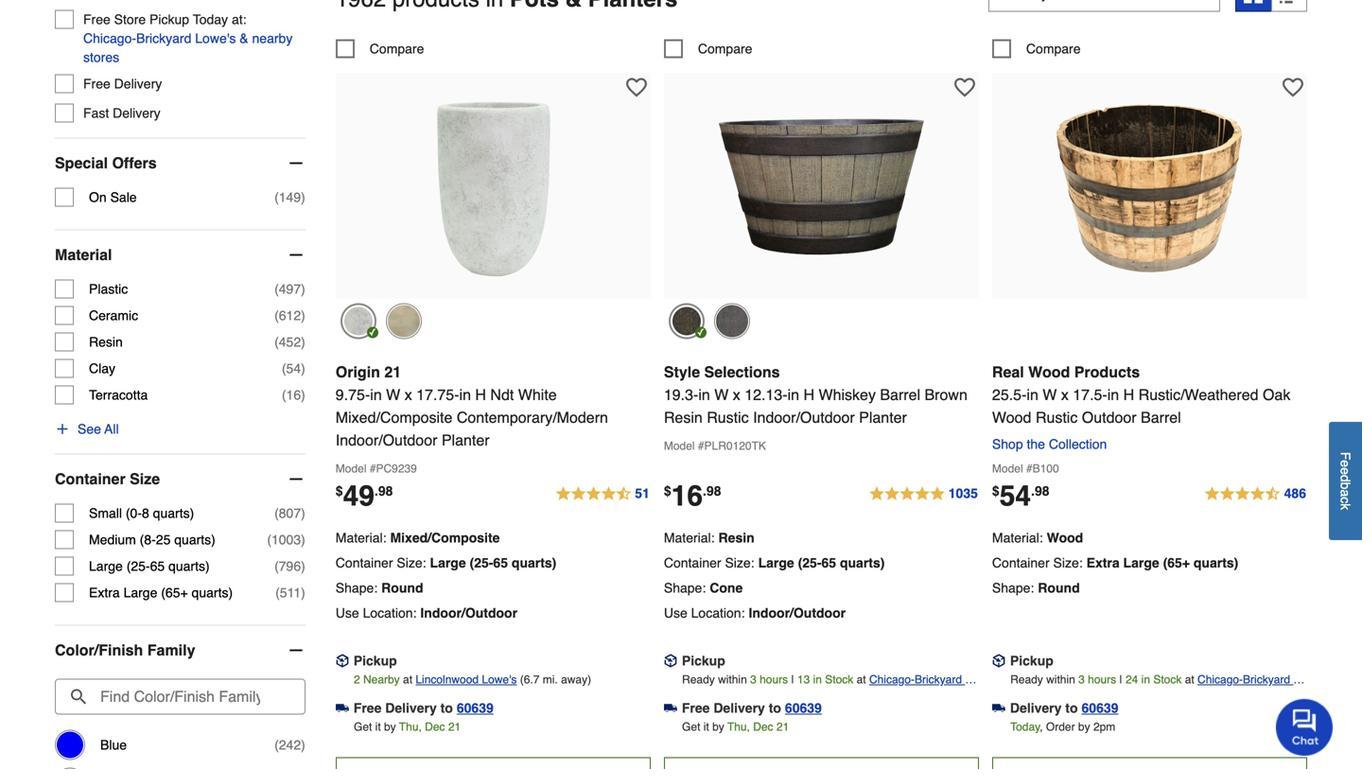 Task type: vqa. For each thing, say whether or not it's contained in the screenshot.
c in the right of the page
yes



Task type: locate. For each thing, give the bounding box(es) containing it.
model # plr0120tk
[[664, 439, 766, 453]]

,
[[1040, 720, 1043, 734]]

1 | from the left
[[791, 673, 794, 686]]

location: up nearby
[[363, 605, 417, 621]]

3 h from the left
[[1124, 386, 1135, 403]]

1 horizontal spatial get it by thu, dec 21
[[682, 720, 789, 734]]

within for delivery
[[718, 673, 747, 686]]

1 vertical spatial today
[[1011, 720, 1040, 734]]

2 use from the left
[[664, 605, 688, 621]]

0 horizontal spatial 65
[[150, 559, 165, 574]]

hours inside ready within 3 hours | 24 in stock at chicago-brickyard lowe's
[[1088, 673, 1117, 686]]

1 horizontal spatial (65+
[[1163, 555, 1190, 570]]

container size: large (25-65 quarts) for round
[[336, 555, 557, 570]]

0 horizontal spatial 16
[[286, 388, 301, 403]]

$ for 49
[[336, 483, 343, 498]]

chicago- right 24 at the bottom right of the page
[[1198, 673, 1243, 686]]

origin 21 9.75-in w x 17.75-in h ndt white mixed/composite contemporary/modern indoor/outdoor planter image
[[389, 83, 597, 291]]

8 ) from the top
[[301, 532, 305, 547]]

shape: for material: resin
[[664, 580, 706, 595]]

pickup right pickup image
[[682, 653, 725, 668]]

) for ( 497 )
[[301, 282, 305, 297]]

container size: large (25-65 quarts) for cone
[[664, 555, 885, 570]]

resin down 19.3-
[[664, 409, 703, 426]]

ceramic
[[89, 308, 138, 323]]

dec down lincolnwood
[[425, 720, 445, 734]]

special
[[55, 154, 108, 172]]

| left 24 at the bottom right of the page
[[1120, 673, 1123, 686]]

1 60639 from the left
[[457, 700, 494, 716]]

3 up "delivery to 60639"
[[1079, 673, 1085, 686]]

2 horizontal spatial compare
[[1026, 41, 1081, 56]]

3 60639 button from the left
[[1082, 699, 1119, 717]]

1 horizontal spatial material:
[[664, 530, 715, 545]]

pickup image
[[664, 654, 677, 668]]

use down "shape: cone"
[[664, 605, 688, 621]]

0 horizontal spatial 3
[[750, 673, 757, 686]]

1 container size: large (25-65 quarts) from the left
[[336, 555, 557, 570]]

thu, for 2 nearby
[[399, 720, 422, 734]]

) for ( 612 )
[[301, 308, 305, 323]]

dec for ready within
[[753, 720, 773, 734]]

ready
[[682, 673, 715, 686], [1011, 673, 1043, 686]]

.98 for 54
[[1031, 483, 1050, 498]]

see all button
[[55, 420, 119, 439]]

1 horizontal spatial 4.5 stars image
[[1204, 483, 1307, 506]]

pickup image
[[336, 654, 349, 668], [992, 654, 1006, 668]]

2 .98 from the left
[[703, 483, 721, 498]]

round
[[381, 580, 423, 595], [1038, 580, 1080, 595]]

1 dec from the left
[[425, 720, 445, 734]]

2 by from the left
[[712, 720, 724, 734]]

ready inside ready within 3 hours | 24 in stock at chicago-brickyard lowe's
[[1011, 673, 1043, 686]]

0 vertical spatial wood
[[1029, 363, 1070, 381]]

( 511 )
[[275, 585, 305, 600]]

stock right 13
[[825, 673, 854, 686]]

hours inside ready within 3 hours | 13 in stock at chicago-brickyard lowe's
[[760, 673, 788, 686]]

1 material: from the left
[[336, 530, 386, 545]]

at inside ready within 3 hours | 24 in stock at chicago-brickyard lowe's
[[1185, 673, 1195, 686]]

4 ) from the top
[[301, 335, 305, 350]]

stock right 24 at the bottom right of the page
[[1154, 673, 1182, 686]]

1 ) from the top
[[301, 190, 305, 205]]

8
[[142, 506, 149, 521]]

3 .98 from the left
[[1031, 483, 1050, 498]]

today left at:
[[193, 12, 228, 27]]

size: up cone
[[725, 555, 755, 570]]

0 horizontal spatial 54
[[286, 361, 301, 376]]

1 ready from the left
[[682, 673, 715, 686]]

location: for cone
[[691, 605, 745, 621]]

w
[[386, 386, 400, 403], [715, 386, 729, 403], [1043, 386, 1057, 403]]

pickup image for delivery
[[992, 654, 1006, 668]]

order
[[1046, 720, 1075, 734]]

brickyard inside ready within 3 hours | 24 in stock at chicago-brickyard lowe's
[[1243, 673, 1291, 686]]

w inside style selections 19.3-in w x 12.13-in h whiskey barrel brown resin rustic indoor/outdoor planter
[[715, 386, 729, 403]]

1 get it by thu, dec 21 from the left
[[354, 720, 461, 734]]

chicago- inside chicago-brickyard lowe's & nearby stores
[[83, 31, 136, 46]]

0 horizontal spatial $
[[336, 483, 343, 498]]

0 horizontal spatial round
[[381, 580, 423, 595]]

lowe's inside ready within 3 hours | 24 in stock at chicago-brickyard lowe's
[[1198, 692, 1233, 705]]

.98 down b100
[[1031, 483, 1050, 498]]

.98 down model # plr0120tk on the bottom of page
[[703, 483, 721, 498]]

container up small
[[55, 470, 126, 488]]

by for ready within
[[712, 720, 724, 734]]

2 h from the left
[[804, 386, 815, 403]]

2 vertical spatial minus image
[[286, 641, 305, 660]]

h inside style selections 19.3-in w x 12.13-in h whiskey barrel brown resin rustic indoor/outdoor planter
[[804, 386, 815, 403]]

size: down material: wood
[[1053, 555, 1083, 570]]

use location: indoor/outdoor
[[336, 605, 518, 621], [664, 605, 846, 621]]

round down material: mixed/composite
[[381, 580, 423, 595]]

large
[[430, 555, 466, 570], [758, 555, 794, 570], [1124, 555, 1160, 570], [89, 559, 123, 574], [124, 585, 157, 600]]

21 for 2 nearby
[[448, 720, 461, 734]]

0 horizontal spatial 60639 button
[[457, 699, 494, 717]]

# down the
[[1026, 462, 1033, 475]]

1 e from the top
[[1338, 460, 1353, 467]]

2 it from the left
[[704, 720, 709, 734]]

1 get from the left
[[354, 720, 372, 734]]

0 vertical spatial planter
[[859, 409, 907, 426]]

.98 inside $ 49 .98
[[375, 483, 393, 498]]

2 container size: large (25-65 quarts) from the left
[[664, 555, 885, 570]]

( for 497
[[274, 282, 279, 297]]

x inside style selections 19.3-in w x 12.13-in h whiskey barrel brown resin rustic indoor/outdoor planter
[[733, 386, 741, 403]]

21 down ready within 3 hours | 13 in stock at chicago-brickyard lowe's
[[777, 720, 789, 734]]

w right 9.75-
[[386, 386, 400, 403]]

0 horizontal spatial pickup image
[[336, 654, 349, 668]]

brickyard for delivery to
[[1243, 673, 1291, 686]]

.98 inside $ 16 .98
[[703, 483, 721, 498]]

3 to from the left
[[1066, 700, 1078, 716]]

1 horizontal spatial shape: round
[[992, 580, 1080, 595]]

$ down model # pc9239
[[336, 483, 343, 498]]

hours
[[760, 673, 788, 686], [1088, 673, 1117, 686]]

minus image down ( 511 )
[[286, 641, 305, 660]]

round for large (25-65 quarts)
[[381, 580, 423, 595]]

1 horizontal spatial location:
[[691, 605, 745, 621]]

hours left 24 at the bottom right of the page
[[1088, 673, 1117, 686]]

at:
[[232, 12, 246, 27]]

hours for 60639
[[1088, 673, 1117, 686]]

3 by from the left
[[1078, 720, 1090, 734]]

h for ndt
[[475, 386, 486, 403]]

brickyard inside ready within 3 hours | 13 in stock at chicago-brickyard lowe's
[[915, 673, 962, 686]]

) for ( 511 )
[[301, 585, 305, 600]]

free delivery to 60639 for ready within
[[682, 700, 822, 716]]

0 horizontal spatial truck filled image
[[336, 702, 349, 715]]

( for 796
[[274, 559, 279, 574]]

3 $ from the left
[[992, 483, 1000, 498]]

1 horizontal spatial rustic
[[1036, 409, 1078, 426]]

all
[[104, 422, 119, 437]]

1 4.5 stars image from the left
[[555, 483, 651, 506]]

1 horizontal spatial 60639
[[785, 700, 822, 716]]

2 stock from the left
[[1154, 673, 1182, 686]]

60639 down 13
[[785, 700, 822, 716]]

60639 button up 2pm
[[1082, 699, 1119, 717]]

x left 17.5-
[[1061, 386, 1069, 403]]

2 horizontal spatial w
[[1043, 386, 1057, 403]]

wood up the container size: extra large (65+ quarts)
[[1047, 530, 1083, 545]]

0 horizontal spatial h
[[475, 386, 486, 403]]

model for 9.75-in w x 17.75-in h ndt white mixed/composite contemporary/modern indoor/outdoor planter
[[336, 462, 367, 475]]

2 e from the top
[[1338, 467, 1353, 475]]

2 vertical spatial wood
[[1047, 530, 1083, 545]]

1 vertical spatial minus image
[[286, 246, 305, 265]]

54 for $ 54 .98
[[1000, 480, 1031, 512]]

796
[[279, 559, 301, 574]]

ready for delivery
[[1011, 673, 1043, 686]]

at right nearby
[[403, 673, 413, 686]]

) for ( 1003 )
[[301, 532, 305, 547]]

4.5 stars image left 'a'
[[1204, 483, 1307, 506]]

1 it from the left
[[375, 720, 381, 734]]

free
[[83, 12, 110, 27], [83, 76, 110, 91], [354, 700, 382, 716], [682, 700, 710, 716]]

material: down actual price $54.98 element
[[992, 530, 1043, 545]]

2 size: from the left
[[725, 555, 755, 570]]

model for 19.3-in w x 12.13-in h whiskey barrel brown resin rustic indoor/outdoor planter
[[664, 439, 695, 453]]

shape: round
[[336, 580, 423, 595], [992, 580, 1080, 595]]

1 horizontal spatial w
[[715, 386, 729, 403]]

shape: right ( 511 )
[[336, 580, 378, 595]]

size: down material: mixed/composite
[[397, 555, 426, 570]]

2 minus image from the top
[[286, 246, 305, 265]]

in right 13
[[813, 673, 822, 686]]

shape: round for wood
[[992, 580, 1080, 595]]

1 vertical spatial extra
[[89, 585, 120, 600]]

within left 13
[[718, 673, 747, 686]]

whiskey
[[819, 386, 876, 403]]

ready inside ready within 3 hours | 13 in stock at chicago-brickyard lowe's
[[682, 673, 715, 686]]

4.5 stars image for 49
[[555, 483, 651, 506]]

0 vertical spatial 54
[[286, 361, 301, 376]]

planter down 17.75-
[[442, 431, 490, 449]]

indoor/outdoor inside the origin 21 9.75-in w x 17.75-in h ndt white mixed/composite contemporary/modern indoor/outdoor planter
[[336, 431, 437, 449]]

it
[[375, 720, 381, 734], [704, 720, 709, 734]]

container size: large (25-65 quarts)
[[336, 555, 557, 570], [664, 555, 885, 570]]

truck filled image
[[336, 702, 349, 715], [664, 702, 677, 715], [992, 702, 1006, 715]]

1 horizontal spatial to
[[769, 700, 781, 716]]

use location: indoor/outdoor for cone
[[664, 605, 846, 621]]

|
[[791, 673, 794, 686], [1120, 673, 1123, 686]]

ready up "delivery to 60639"
[[1011, 673, 1043, 686]]

(25-
[[470, 555, 493, 570], [798, 555, 822, 570], [126, 559, 150, 574]]

stock for free delivery to 60639
[[825, 673, 854, 686]]

plastic
[[89, 282, 128, 297]]

0 horizontal spatial free delivery to 60639
[[354, 700, 494, 716]]

get it by thu, dec 21
[[354, 720, 461, 734], [682, 720, 789, 734]]

1 compare from the left
[[370, 41, 424, 56]]

1 horizontal spatial get
[[682, 720, 700, 734]]

1 location: from the left
[[363, 605, 417, 621]]

2 free delivery to 60639 from the left
[[682, 700, 822, 716]]

mixed/composite down pc9239
[[390, 530, 500, 545]]

.98
[[375, 483, 393, 498], [703, 483, 721, 498], [1031, 483, 1050, 498]]

3 size: from the left
[[1053, 555, 1083, 570]]

stock inside ready within 3 hours | 24 in stock at chicago-brickyard lowe's
[[1154, 673, 1182, 686]]

1 use location: indoor/outdoor from the left
[[336, 605, 518, 621]]

1 horizontal spatial use location: indoor/outdoor
[[664, 605, 846, 621]]

container up "shape: cone"
[[664, 555, 721, 570]]

w inside the origin 21 9.75-in w x 17.75-in h ndt white mixed/composite contemporary/modern indoor/outdoor planter
[[386, 386, 400, 403]]

49
[[343, 480, 375, 512]]

0 vertical spatial barrel
[[880, 386, 921, 403]]

| inside ready within 3 hours | 13 in stock at chicago-brickyard lowe's
[[791, 673, 794, 686]]

0 vertical spatial extra
[[1087, 555, 1120, 570]]

60639 button
[[457, 699, 494, 717], [785, 699, 822, 717], [1082, 699, 1119, 717]]

2 horizontal spatial truck filled image
[[992, 702, 1006, 715]]

2 pickup image from the left
[[992, 654, 1006, 668]]

2 horizontal spatial x
[[1061, 386, 1069, 403]]

rustic
[[707, 409, 749, 426], [1036, 409, 1078, 426]]

1 horizontal spatial model
[[664, 439, 695, 453]]

ready down "shape: cone"
[[682, 673, 715, 686]]

0 horizontal spatial rustic
[[707, 409, 749, 426]]

2 round from the left
[[1038, 580, 1080, 595]]

2 4.5 stars image from the left
[[1204, 483, 1307, 506]]

the
[[1027, 437, 1045, 452]]

2 dec from the left
[[753, 720, 773, 734]]

within inside ready within 3 hours | 13 in stock at chicago-brickyard lowe's
[[718, 673, 747, 686]]

heart outline image
[[626, 77, 647, 98]]

cone
[[710, 580, 743, 595]]

2 thu, from the left
[[728, 720, 750, 734]]

1 thu, from the left
[[399, 720, 422, 734]]

1 vertical spatial resin
[[664, 409, 703, 426]]

2 horizontal spatial 60639 button
[[1082, 699, 1119, 717]]

at right 13
[[857, 673, 866, 686]]

minus image up ( 497 )
[[286, 246, 305, 265]]

2 horizontal spatial brickyard
[[1243, 673, 1291, 686]]

in left ndt
[[459, 386, 471, 403]]

use location: indoor/outdoor up lincolnwood
[[336, 605, 518, 621]]

material:
[[336, 530, 386, 545], [664, 530, 715, 545], [992, 530, 1043, 545]]

1 within from the left
[[718, 673, 747, 686]]

within inside ready within 3 hours | 24 in stock at chicago-brickyard lowe's
[[1046, 673, 1076, 686]]

list view image
[[1280, 0, 1299, 3]]

1 horizontal spatial shape:
[[664, 580, 706, 595]]

1 size: from the left
[[397, 555, 426, 570]]

2 hours from the left
[[1088, 673, 1117, 686]]

in up the
[[1027, 386, 1039, 403]]

wood down 25.5-
[[992, 409, 1032, 426]]

container size
[[55, 470, 160, 488]]

0 horizontal spatial shape:
[[336, 580, 378, 595]]

6 ) from the top
[[301, 388, 305, 403]]

1000041637 element
[[992, 39, 1081, 58]]

2 x from the left
[[733, 386, 741, 403]]

stock inside ready within 3 hours | 13 in stock at chicago-brickyard lowe's
[[825, 673, 854, 686]]

$ inside $ 54 .98
[[992, 483, 1000, 498]]

2 horizontal spatial $
[[992, 483, 1000, 498]]

60639 down 2 nearby at lincolnwood lowe's (6.7 mi. away)
[[457, 700, 494, 716]]

at inside ready within 3 hours | 13 in stock at chicago-brickyard lowe's
[[857, 673, 866, 686]]

0 horizontal spatial chicago-brickyard lowe's button
[[869, 670, 979, 705]]

to for ready within
[[769, 700, 781, 716]]

0 horizontal spatial ready
[[682, 673, 715, 686]]

9.75-
[[336, 386, 370, 403]]

60639 up 2pm
[[1082, 700, 1119, 716]]

3 x from the left
[[1061, 386, 1069, 403]]

round for extra large (65+ quarts)
[[1038, 580, 1080, 595]]

resin up cone
[[719, 530, 755, 545]]

minus image inside special offers button
[[286, 154, 305, 173]]

3 inside ready within 3 hours | 13 in stock at chicago-brickyard lowe's
[[750, 673, 757, 686]]

w left 17.5-
[[1043, 386, 1057, 403]]

2 horizontal spatial (25-
[[798, 555, 822, 570]]

2 shape: round from the left
[[992, 580, 1080, 595]]

stock for delivery to 60639
[[1154, 673, 1182, 686]]

1 hours from the left
[[760, 673, 788, 686]]

2 compare from the left
[[698, 41, 753, 56]]

heart outline image
[[954, 77, 975, 98], [1283, 77, 1304, 98]]

f
[[1338, 452, 1353, 460]]

rustic for w
[[1036, 409, 1078, 426]]

1 horizontal spatial 16
[[671, 480, 703, 512]]

h up 'outdoor'
[[1124, 386, 1135, 403]]

1 horizontal spatial by
[[712, 720, 724, 734]]

0 horizontal spatial by
[[384, 720, 396, 734]]

chicago- inside ready within 3 hours | 13 in stock at chicago-brickyard lowe's
[[869, 673, 915, 686]]

today
[[193, 12, 228, 27], [1011, 720, 1040, 734]]

1 round from the left
[[381, 580, 423, 595]]

wood for real
[[1029, 363, 1070, 381]]

$ right 51
[[664, 483, 671, 498]]

chicago-
[[83, 31, 136, 46], [869, 673, 915, 686], [1198, 673, 1243, 686]]

use location: indoor/outdoor down cone
[[664, 605, 846, 621]]

material: for material: mixed/composite
[[336, 530, 386, 545]]

1 $ from the left
[[336, 483, 343, 498]]

1 horizontal spatial chicago-
[[869, 673, 915, 686]]

# up $ 16 .98
[[698, 439, 704, 453]]

it for ready within
[[704, 720, 709, 734]]

free delivery to 60639
[[354, 700, 494, 716], [682, 700, 822, 716]]

material: down 49 at the left
[[336, 530, 386, 545]]

0 horizontal spatial #
[[370, 462, 376, 475]]

1 3 from the left
[[750, 673, 757, 686]]

10 ) from the top
[[301, 585, 305, 600]]

container size: large (25-65 quarts) up cone
[[664, 555, 885, 570]]

16 right 51
[[671, 480, 703, 512]]

486 button
[[1204, 483, 1307, 506]]

2 ) from the top
[[301, 282, 305, 297]]

0 horizontal spatial 4.5 stars image
[[555, 483, 651, 506]]

3 w from the left
[[1043, 386, 1057, 403]]

2 use location: indoor/outdoor from the left
[[664, 605, 846, 621]]

rustic inside real wood products 25.5-in w x 17.5-in h rustic/weathered oak wood rustic outdoor barrel
[[1036, 409, 1078, 426]]

2 nearby at lincolnwood lowe's (6.7 mi. away)
[[354, 673, 591, 686]]

1 free delivery to 60639 from the left
[[354, 700, 494, 716]]

(25- for material: resin
[[798, 555, 822, 570]]

chat invite button image
[[1276, 698, 1334, 756]]

0 horizontal spatial material:
[[336, 530, 386, 545]]

h inside the origin 21 9.75-in w x 17.75-in h ndt white mixed/composite contemporary/modern indoor/outdoor planter
[[475, 386, 486, 403]]

2 to from the left
[[769, 700, 781, 716]]

lowe's inside ready within 3 hours | 13 in stock at chicago-brickyard lowe's
[[869, 692, 904, 705]]

today , order by 2pm
[[1011, 720, 1116, 734]]

dec down ready within 3 hours | 13 in stock at chicago-brickyard lowe's
[[753, 720, 773, 734]]

11 ) from the top
[[301, 738, 305, 753]]

2 w from the left
[[715, 386, 729, 403]]

in inside ready within 3 hours | 13 in stock at chicago-brickyard lowe's
[[813, 673, 822, 686]]

chicago- right 13
[[869, 673, 915, 686]]

1 horizontal spatial container size: large (25-65 quarts)
[[664, 555, 885, 570]]

thu, down nearby
[[399, 720, 422, 734]]

1 horizontal spatial size:
[[725, 555, 755, 570]]

shape: for material: mixed/composite
[[336, 580, 378, 595]]

minus image inside color/finish family "button"
[[286, 641, 305, 660]]

rustic up shop the collection link
[[1036, 409, 1078, 426]]

rustic inside style selections 19.3-in w x 12.13-in h whiskey barrel brown resin rustic indoor/outdoor planter
[[707, 409, 749, 426]]

compare inside 5001998729 "element"
[[370, 41, 424, 56]]

ready within 3 hours | 24 in stock at chicago-brickyard lowe's
[[1011, 673, 1294, 705]]

3 ) from the top
[[301, 308, 305, 323]]

16 down ( 54 ) at the left top of the page
[[286, 388, 301, 403]]

1 rustic from the left
[[707, 409, 749, 426]]

2 at from the left
[[857, 673, 866, 686]]

0 horizontal spatial at
[[403, 673, 413, 686]]

container size: large (25-65 quarts) down material: mixed/composite
[[336, 555, 557, 570]]

mixed/composite down 9.75-
[[336, 409, 453, 426]]

1 horizontal spatial x
[[733, 386, 741, 403]]

offers
[[112, 154, 157, 172]]

0 horizontal spatial location:
[[363, 605, 417, 621]]

compare inside the 50445052 element
[[698, 41, 753, 56]]

minus image inside material button
[[286, 246, 305, 265]]

use for shape: cone
[[664, 605, 688, 621]]

) for ( 807 )
[[301, 506, 305, 521]]

shape: round down material: mixed/composite
[[336, 580, 423, 595]]

wood right "real"
[[1029, 363, 1070, 381]]

16
[[286, 388, 301, 403], [671, 480, 703, 512]]

shape: left cone
[[664, 580, 706, 595]]

get
[[354, 720, 372, 734], [682, 720, 700, 734]]

4.5 stars image for 54
[[1204, 483, 1307, 506]]

2 horizontal spatial shape:
[[992, 580, 1034, 595]]

real
[[992, 363, 1024, 381]]

)
[[301, 190, 305, 205], [301, 282, 305, 297], [301, 308, 305, 323], [301, 335, 305, 350], [301, 361, 305, 376], [301, 388, 305, 403], [301, 506, 305, 521], [301, 532, 305, 547], [301, 559, 305, 574], [301, 585, 305, 600], [301, 738, 305, 753]]

stock
[[825, 673, 854, 686], [1154, 673, 1182, 686]]

0 horizontal spatial get it by thu, dec 21
[[354, 720, 461, 734]]

60639 button down 13
[[785, 699, 822, 717]]

2 get from the left
[[682, 720, 700, 734]]

chicago- up "stores"
[[83, 31, 136, 46]]

1 horizontal spatial pickup image
[[992, 654, 1006, 668]]

resin up clay
[[89, 335, 123, 350]]

x down selections
[[733, 386, 741, 403]]

minus image
[[286, 470, 305, 489]]

0 horizontal spatial resin
[[89, 335, 123, 350]]

0 horizontal spatial compare
[[370, 41, 424, 56]]

9 ) from the top
[[301, 559, 305, 574]]

within up "delivery to 60639"
[[1046, 673, 1076, 686]]

2
[[354, 673, 360, 686]]

0 horizontal spatial model
[[336, 462, 367, 475]]

1 horizontal spatial h
[[804, 386, 815, 403]]

242
[[279, 738, 301, 753]]

0 horizontal spatial shape: round
[[336, 580, 423, 595]]

today left order
[[1011, 720, 1040, 734]]

$ inside $ 49 .98
[[336, 483, 343, 498]]

dec
[[425, 720, 445, 734], [753, 720, 773, 734]]

0 vertical spatial minus image
[[286, 154, 305, 173]]

( for 242
[[274, 738, 279, 753]]

compare for 5001998729 "element"
[[370, 41, 424, 56]]

2 get it by thu, dec 21 from the left
[[682, 720, 789, 734]]

indoor/outdoor up pc9239
[[336, 431, 437, 449]]

452
[[279, 335, 301, 350]]

x inside the origin 21 9.75-in w x 17.75-in h ndt white mixed/composite contemporary/modern indoor/outdoor planter
[[405, 386, 412, 403]]

oak
[[1263, 386, 1291, 403]]

.98 inside $ 54 .98
[[1031, 483, 1050, 498]]

thu,
[[399, 720, 422, 734], [728, 720, 750, 734]]

chicago- inside ready within 3 hours | 24 in stock at chicago-brickyard lowe's
[[1198, 673, 1243, 686]]

1 x from the left
[[405, 386, 412, 403]]

rustic up plr0120tk on the bottom right of the page
[[707, 409, 749, 426]]

h left whiskey
[[804, 386, 815, 403]]

2 horizontal spatial size:
[[1053, 555, 1083, 570]]

60639
[[457, 700, 494, 716], [785, 700, 822, 716], [1082, 700, 1119, 716]]

1 horizontal spatial 60639 button
[[785, 699, 822, 717]]

w for selections
[[715, 386, 729, 403]]

3 minus image from the top
[[286, 641, 305, 660]]

| inside ready within 3 hours | 24 in stock at chicago-brickyard lowe's
[[1120, 673, 1123, 686]]

2 location: from the left
[[691, 605, 745, 621]]

50445052 element
[[664, 39, 753, 58]]

$ inside $ 16 .98
[[664, 483, 671, 498]]

to for 2 nearby
[[441, 700, 453, 716]]

1 horizontal spatial 21
[[448, 720, 461, 734]]

0 horizontal spatial chicago-
[[83, 31, 136, 46]]

25
[[156, 532, 171, 547]]

( for 16
[[282, 388, 286, 403]]

x for 12.13-
[[733, 386, 741, 403]]

origin
[[336, 363, 380, 381]]

2pm
[[1094, 720, 1116, 734]]

chicago- for free
[[869, 673, 915, 686]]

0 horizontal spatial (25-
[[126, 559, 150, 574]]

free delivery to 60639 down lincolnwood
[[354, 700, 494, 716]]

1 vertical spatial (65+
[[161, 585, 188, 600]]

1 horizontal spatial 54
[[1000, 480, 1031, 512]]

shape: round down material: wood
[[992, 580, 1080, 595]]

indoor/outdoor up lincolnwood lowe's button
[[420, 605, 518, 621]]

1 w from the left
[[386, 386, 400, 403]]

3 truck filled image from the left
[[992, 702, 1006, 715]]

1 horizontal spatial truck filled image
[[664, 702, 677, 715]]

1 horizontal spatial heart outline image
[[1283, 77, 1304, 98]]

resin
[[89, 335, 123, 350], [664, 409, 703, 426], [719, 530, 755, 545]]

use up 2
[[336, 605, 359, 621]]

chicago-brickyard lowe's button for delivery to 60639
[[1198, 670, 1307, 705]]

7 ) from the top
[[301, 506, 305, 521]]

3 inside ready within 3 hours | 24 in stock at chicago-brickyard lowe's
[[1079, 673, 1085, 686]]

barrel inside style selections 19.3-in w x 12.13-in h whiskey barrel brown resin rustic indoor/outdoor planter
[[880, 386, 921, 403]]

lowe's inside chicago-brickyard lowe's & nearby stores
[[195, 31, 236, 46]]

container down material: wood
[[992, 555, 1050, 570]]

actual price $54.98 element
[[992, 480, 1050, 512]]

1 horizontal spatial .98
[[703, 483, 721, 498]]

round down material: wood
[[1038, 580, 1080, 595]]

by for 2 nearby
[[384, 720, 396, 734]]

2 truck filled image from the left
[[664, 702, 677, 715]]

2 rustic from the left
[[1036, 409, 1078, 426]]

0 horizontal spatial 60639
[[457, 700, 494, 716]]

hours left 13
[[760, 673, 788, 686]]

1 minus image from the top
[[286, 154, 305, 173]]

shape: round for mixed/composite
[[336, 580, 423, 595]]

truck filled image for ready within 3 hours | 13 in stock at chicago-brickyard lowe's
[[664, 702, 677, 715]]

1 horizontal spatial $
[[664, 483, 671, 498]]

1 .98 from the left
[[375, 483, 393, 498]]

3 shape: from the left
[[992, 580, 1034, 595]]

0 horizontal spatial brickyard
[[136, 31, 191, 46]]

h inside real wood products 25.5-in w x 17.5-in h rustic/weathered oak wood rustic outdoor barrel
[[1124, 386, 1135, 403]]

54 up ( 16 )
[[286, 361, 301, 376]]

free delivery
[[83, 76, 162, 91]]

2 | from the left
[[1120, 673, 1123, 686]]

stores
[[83, 50, 119, 65]]

( 796 )
[[274, 559, 305, 574]]

in inside ready within 3 hours | 24 in stock at chicago-brickyard lowe's
[[1142, 673, 1150, 686]]

shape:
[[336, 580, 378, 595], [664, 580, 706, 595], [992, 580, 1034, 595]]

in right 24 at the bottom right of the page
[[1142, 673, 1150, 686]]

0 horizontal spatial get
[[354, 720, 372, 734]]

size:
[[397, 555, 426, 570], [725, 555, 755, 570], [1053, 555, 1083, 570]]

| left 13
[[791, 673, 794, 686]]

0 horizontal spatial heart outline image
[[954, 77, 975, 98]]

1 to from the left
[[441, 700, 453, 716]]

model down shop
[[992, 462, 1023, 475]]

size: for wood
[[1053, 555, 1083, 570]]

e up d on the right
[[1338, 460, 1353, 467]]

delivery
[[114, 76, 162, 91], [113, 106, 161, 121], [385, 700, 437, 716], [714, 700, 765, 716], [1010, 700, 1062, 716]]

5 ) from the top
[[301, 361, 305, 376]]

pickup
[[150, 12, 189, 27], [354, 653, 397, 668], [682, 653, 725, 668], [1010, 653, 1054, 668]]

4.5 stars image
[[555, 483, 651, 506], [1204, 483, 1307, 506]]

54 for ( 54 )
[[286, 361, 301, 376]]

1 shape: from the left
[[336, 580, 378, 595]]

2 $ from the left
[[664, 483, 671, 498]]

1 vertical spatial 16
[[671, 480, 703, 512]]

4.5 stars image left $ 16 .98
[[555, 483, 651, 506]]

w down selections
[[715, 386, 729, 403]]

2 horizontal spatial 60639
[[1082, 700, 1119, 716]]

4.5 stars image containing 51
[[555, 483, 651, 506]]

2 horizontal spatial 21
[[777, 720, 789, 734]]

0 horizontal spatial x
[[405, 386, 412, 403]]

free delivery to 60639 down 13
[[682, 700, 822, 716]]

2 horizontal spatial at
[[1185, 673, 1195, 686]]

small
[[89, 506, 122, 521]]

minus image
[[286, 154, 305, 173], [286, 246, 305, 265], [286, 641, 305, 660]]

2 60639 from the left
[[785, 700, 822, 716]]

1 use from the left
[[336, 605, 359, 621]]

2 material: from the left
[[664, 530, 715, 545]]

2 chicago-brickyard lowe's button from the left
[[1198, 670, 1307, 705]]

| for to
[[791, 673, 794, 686]]

lincolnwood lowe's button
[[416, 670, 517, 689]]

1 pickup image from the left
[[336, 654, 349, 668]]

0 horizontal spatial |
[[791, 673, 794, 686]]

2 shape: from the left
[[664, 580, 706, 595]]

white
[[518, 386, 557, 403]]

it for 2 nearby
[[375, 720, 381, 734]]

1 horizontal spatial hours
[[1088, 673, 1117, 686]]

2 horizontal spatial chicago-
[[1198, 673, 1243, 686]]

2 ready from the left
[[1011, 673, 1043, 686]]

( 1003 )
[[267, 532, 305, 547]]

1 h from the left
[[475, 386, 486, 403]]

2 within from the left
[[1046, 673, 1076, 686]]

shape: down material: wood
[[992, 580, 1034, 595]]

2 3 from the left
[[1079, 673, 1085, 686]]

1 horizontal spatial stock
[[1154, 673, 1182, 686]]

4.5 stars image containing 486
[[1204, 483, 1307, 506]]

compare inside 1000041637 element
[[1026, 41, 1081, 56]]

16 for $ 16 .98
[[671, 480, 703, 512]]

contemporary/modern
[[457, 409, 608, 426]]

60639 button down 2 nearby at lincolnwood lowe's (6.7 mi. away)
[[457, 699, 494, 717]]

(0-
[[126, 506, 142, 521]]

planter down whiskey
[[859, 409, 907, 426]]

1 horizontal spatial round
[[1038, 580, 1080, 595]]

1 horizontal spatial 3
[[1079, 673, 1085, 686]]

use for shape: round
[[336, 605, 359, 621]]

x left 17.75-
[[405, 386, 412, 403]]

3 at from the left
[[1185, 673, 1195, 686]]

large (25-65 quarts)
[[89, 559, 210, 574]]

compare for 1000041637 element
[[1026, 41, 1081, 56]]

0 horizontal spatial .98
[[375, 483, 393, 498]]

1 shape: round from the left
[[336, 580, 423, 595]]



Task type: describe. For each thing, give the bounding box(es) containing it.
b
[[1338, 482, 1353, 489]]

at for free delivery to
[[857, 673, 866, 686]]

1035 button
[[868, 483, 979, 506]]

(6.7
[[520, 673, 540, 686]]

) for ( 796 )
[[301, 559, 305, 574]]

0 vertical spatial today
[[193, 12, 228, 27]]

container for material: resin
[[664, 555, 721, 570]]

get for 2 nearby
[[354, 720, 372, 734]]

whiskey barrel brown image
[[669, 303, 705, 339]]

5 stars image
[[868, 483, 979, 506]]

21 inside the origin 21 9.75-in w x 17.75-in h ndt white mixed/composite contemporary/modern indoor/outdoor planter
[[384, 363, 401, 381]]

24
[[1126, 673, 1138, 686]]

12.13-
[[745, 386, 788, 403]]

size: for resin
[[725, 555, 755, 570]]

ndt
[[490, 386, 514, 403]]

see all
[[78, 422, 119, 437]]

mi.
[[543, 673, 558, 686]]

special offers
[[55, 154, 157, 172]]

brickyard for free delivery to
[[915, 673, 962, 686]]

1 horizontal spatial today
[[1011, 720, 1040, 734]]

grid view image
[[1244, 0, 1263, 3]]

chicago-brickyard lowe's & nearby stores
[[83, 31, 293, 65]]

ready within 3 hours | 13 in stock at chicago-brickyard lowe's
[[682, 673, 965, 705]]

container for material: wood
[[992, 555, 1050, 570]]

hours for to
[[760, 673, 788, 686]]

on
[[89, 190, 107, 205]]

51
[[635, 486, 650, 501]]

5001998729 element
[[336, 39, 424, 58]]

in up 'outdoor'
[[1108, 386, 1119, 403]]

( for 511
[[275, 585, 280, 600]]

2 horizontal spatial #
[[1026, 462, 1033, 475]]

chicago- for delivery
[[1198, 673, 1243, 686]]

material: for material: wood
[[992, 530, 1043, 545]]

clay
[[89, 361, 115, 376]]

chicago-brickyard lowe's & nearby stores button
[[83, 29, 305, 67]]

light aged ivory image
[[386, 303, 422, 339]]

k
[[1338, 503, 1353, 510]]

b100
[[1033, 462, 1059, 475]]

1 vertical spatial wood
[[992, 409, 1032, 426]]

0 horizontal spatial (65+
[[161, 585, 188, 600]]

store
[[114, 12, 146, 27]]

h for whiskey
[[804, 386, 815, 403]]

style selections 19.3-in w x 12.13-in h whiskey barrel brown resin rustic indoor/outdoor planter image
[[718, 83, 926, 291]]

1 horizontal spatial extra
[[1087, 555, 1120, 570]]

indoor/outdoor up 13
[[749, 605, 846, 621]]

$ for 54
[[992, 483, 1000, 498]]

minus image for color/finish family
[[286, 641, 305, 660]]

model # b100
[[992, 462, 1059, 475]]

19.3-
[[664, 386, 699, 403]]

) for ( 242 )
[[301, 738, 305, 753]]

special offers button
[[55, 139, 305, 188]]

plus image
[[55, 422, 70, 437]]

chicago-brickyard lowe's button for free delivery to 60639
[[869, 670, 979, 705]]

shop the collection link
[[992, 437, 1115, 452]]

1003
[[272, 532, 301, 547]]

products
[[1075, 363, 1140, 381]]

( 242 )
[[274, 738, 305, 753]]

60639 for chicago-brickyard lowe's
[[785, 700, 822, 716]]

color/finish family
[[55, 642, 195, 659]]

get it by thu, dec 21 for 2 nearby
[[354, 720, 461, 734]]

fast delivery
[[83, 106, 161, 121]]

497
[[279, 282, 301, 297]]

f e e d b a c k
[[1338, 452, 1353, 510]]

( for 1003
[[267, 532, 272, 547]]

shop the collection
[[992, 437, 1107, 452]]

in down origin
[[370, 386, 382, 403]]

brickyard inside chicago-brickyard lowe's & nearby stores
[[136, 31, 191, 46]]

&
[[240, 31, 248, 46]]

0 vertical spatial resin
[[89, 335, 123, 350]]

size: for mixed/composite
[[397, 555, 426, 570]]

3 60639 from the left
[[1082, 700, 1119, 716]]

collection
[[1049, 437, 1107, 452]]

17.75-
[[416, 386, 459, 403]]

x inside real wood products 25.5-in w x 17.5-in h rustic/weathered oak wood rustic outdoor barrel
[[1061, 386, 1069, 403]]

outdoor
[[1082, 409, 1137, 426]]

container size button
[[55, 455, 305, 504]]

) for ( 149 )
[[301, 190, 305, 205]]

pickup up "delivery to 60639"
[[1010, 653, 1054, 668]]

color/finish
[[55, 642, 143, 659]]

dec for 2 nearby
[[425, 720, 445, 734]]

2 horizontal spatial model
[[992, 462, 1023, 475]]

lincolnwood
[[416, 673, 479, 686]]

1 at from the left
[[403, 673, 413, 686]]

$ 54 .98
[[992, 480, 1050, 512]]

sale
[[110, 190, 137, 205]]

( for 54
[[282, 361, 286, 376]]

container for material: mixed/composite
[[336, 555, 393, 570]]

thu, for ready within
[[728, 720, 750, 734]]

1 truck filled image from the left
[[336, 702, 349, 715]]

) for ( 16 )
[[301, 388, 305, 403]]

a
[[1338, 489, 1353, 497]]

actual price $49.98 element
[[336, 480, 393, 512]]

( 452 )
[[274, 335, 305, 350]]

( 612 )
[[274, 308, 305, 323]]

pickup up chicago-brickyard lowe's & nearby stores
[[150, 12, 189, 27]]

family
[[147, 642, 195, 659]]

0 horizontal spatial extra
[[89, 585, 120, 600]]

material button
[[55, 230, 305, 280]]

selections
[[704, 363, 780, 381]]

actual price $16.98 element
[[664, 480, 721, 512]]

real wood products 25.5-in w x 17.5-in h rustic/weathered oak wood rustic outdoor barrel
[[992, 363, 1291, 426]]

w for 21
[[386, 386, 400, 403]]

(8-
[[140, 532, 156, 547]]

free delivery to 60639 for 2 nearby
[[354, 700, 494, 716]]

location: for round
[[363, 605, 417, 621]]

( for 149
[[274, 190, 279, 205]]

real wood products 25.5-in w x 17.5-in h rustic/weathered oak wood rustic outdoor barrel image
[[1046, 83, 1254, 291]]

0 vertical spatial (65+
[[1163, 555, 1190, 570]]

truck filled image for ready within 3 hours | 24 in stock at chicago-brickyard lowe's
[[992, 702, 1006, 715]]

get for ready within
[[682, 720, 700, 734]]

in down style
[[699, 386, 710, 403]]

25.5-
[[992, 386, 1027, 403]]

486
[[1284, 486, 1307, 501]]

nearby
[[252, 31, 293, 46]]

brown
[[925, 386, 968, 403]]

( 54 )
[[282, 361, 305, 376]]

( for 452
[[274, 335, 279, 350]]

medium (8-25 quarts)
[[89, 532, 216, 547]]

container inside button
[[55, 470, 126, 488]]

21 for ready within
[[777, 720, 789, 734]]

13
[[797, 673, 810, 686]]

on sale
[[89, 190, 137, 205]]

60639 for lincolnwood lowe's
[[457, 700, 494, 716]]

3 for to
[[1079, 673, 1085, 686]]

planter inside the origin 21 9.75-in w x 17.75-in h ndt white mixed/composite contemporary/modern indoor/outdoor planter
[[442, 431, 490, 449]]

shape: cone
[[664, 580, 743, 595]]

1 60639 button from the left
[[457, 699, 494, 717]]

.98 for 49
[[375, 483, 393, 498]]

within for to
[[1046, 673, 1076, 686]]

material: for material: resin
[[664, 530, 715, 545]]

terracotta
[[89, 388, 148, 403]]

shape: for material: wood
[[992, 580, 1034, 595]]

( 16 )
[[282, 388, 305, 403]]

# for indoor/outdoor
[[370, 462, 376, 475]]

minus image for special offers
[[286, 154, 305, 173]]

at for delivery to
[[1185, 673, 1195, 686]]

in left whiskey
[[788, 386, 799, 403]]

2 vertical spatial resin
[[719, 530, 755, 545]]

compare for the 50445052 element
[[698, 41, 753, 56]]

style selections 19.3-in w x 12.13-in h whiskey barrel brown resin rustic indoor/outdoor planter
[[664, 363, 968, 426]]

807
[[279, 506, 301, 521]]

free store pickup today at:
[[83, 12, 246, 27]]

minus image for material
[[286, 246, 305, 265]]

1 heart outline image from the left
[[954, 77, 975, 98]]

resin inside style selections 19.3-in w x 12.13-in h whiskey barrel brown resin rustic indoor/outdoor planter
[[664, 409, 703, 426]]

(25- for material: mixed/composite
[[470, 555, 493, 570]]

511
[[280, 585, 301, 600]]

medium
[[89, 532, 136, 547]]

Find Color/Finish Family text field
[[55, 679, 305, 715]]

f e e d b a c k button
[[1329, 422, 1362, 540]]

| for 60639
[[1120, 673, 1123, 686]]

wood for material:
[[1047, 530, 1083, 545]]

extra large (65+ quarts)
[[89, 585, 233, 600]]

material: resin
[[664, 530, 755, 545]]

ndt white image
[[340, 303, 376, 339]]

material
[[55, 246, 112, 264]]

pickup up nearby
[[354, 653, 397, 668]]

use location: indoor/outdoor for round
[[336, 605, 518, 621]]

planter inside style selections 19.3-in w x 12.13-in h whiskey barrel brown resin rustic indoor/outdoor planter
[[859, 409, 907, 426]]

material: wood
[[992, 530, 1083, 545]]

d
[[1338, 475, 1353, 482]]

60639 button for ready within 3 hours | 13 in stock at chicago-brickyard lowe's
[[785, 699, 822, 717]]

indoor/outdoor inside style selections 19.3-in w x 12.13-in h whiskey barrel brown resin rustic indoor/outdoor planter
[[753, 409, 855, 426]]

w inside real wood products 25.5-in w x 17.5-in h rustic/weathered oak wood rustic outdoor barrel
[[1043, 386, 1057, 403]]

1035
[[949, 486, 978, 501]]

barrel inside real wood products 25.5-in w x 17.5-in h rustic/weathered oak wood rustic outdoor barrel
[[1141, 409, 1181, 426]]

mixed/composite inside the origin 21 9.75-in w x 17.75-in h ndt white mixed/composite contemporary/modern indoor/outdoor planter
[[336, 409, 453, 426]]

c
[[1338, 497, 1353, 503]]

# for rustic
[[698, 439, 704, 453]]

rustic for x
[[707, 409, 749, 426]]

ready for free
[[682, 673, 715, 686]]

65 for material: mixed/composite
[[493, 555, 508, 570]]

2 heart outline image from the left
[[1283, 77, 1304, 98]]

container size: extra large (65+ quarts)
[[992, 555, 1239, 570]]

get it by thu, dec 21 for ready within
[[682, 720, 789, 734]]

pc9239
[[376, 462, 417, 475]]

1 vertical spatial mixed/composite
[[390, 530, 500, 545]]

pickup image for free
[[336, 654, 349, 668]]

) for ( 452 )
[[301, 335, 305, 350]]

$ for 16
[[664, 483, 671, 498]]

( for 807
[[274, 506, 279, 521]]

nearby
[[363, 673, 400, 686]]

whiskey barrel grey image
[[714, 303, 750, 339]]



